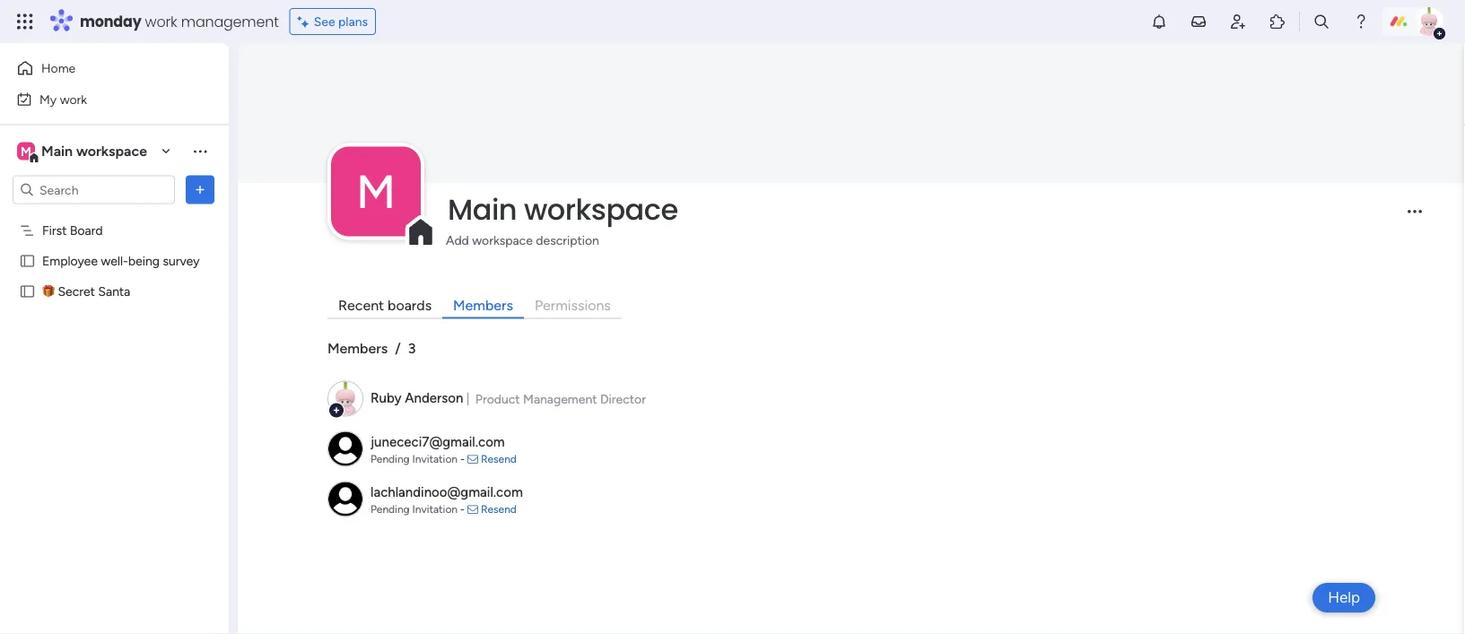 Task type: locate. For each thing, give the bounding box(es) containing it.
invitation down junececi7@gmail.com link at the bottom left of the page
[[412, 453, 458, 466]]

workspace selection element
[[17, 140, 150, 164]]

0 vertical spatial pending
[[371, 453, 410, 466]]

lachlandinoo@gmail.com
[[371, 485, 523, 501]]

0 vertical spatial workspace
[[76, 143, 147, 160]]

pending for junececi7@gmail.com
[[371, 453, 410, 466]]

main up add
[[448, 189, 517, 229]]

envelope o image down lachlandinoo@gmail.com
[[468, 504, 478, 515]]

pending down junececi7@gmail.com link at the bottom left of the page
[[371, 453, 410, 466]]

m
[[21, 144, 31, 159], [356, 163, 396, 219]]

pending for lachlandinoo@gmail.com
[[371, 503, 410, 516]]

ruby anderson link
[[371, 390, 463, 407]]

workspace
[[76, 143, 147, 160], [524, 189, 678, 229], [472, 233, 533, 248]]

0 vertical spatial main
[[41, 143, 73, 160]]

public board image
[[19, 253, 36, 270]]

1 horizontal spatial main workspace
[[448, 189, 678, 229]]

management
[[181, 11, 279, 31]]

2 pending invitation - from the top
[[371, 503, 468, 516]]

0 horizontal spatial work
[[60, 92, 87, 107]]

-
[[460, 453, 465, 466], [460, 503, 465, 516]]

work right the my
[[60, 92, 87, 107]]

1 - from the top
[[460, 453, 465, 466]]

pending invitation - for junececi7@gmail.com
[[371, 453, 468, 466]]

- down lachlandinoo@gmail.com
[[460, 503, 465, 516]]

invitation
[[412, 453, 458, 466], [412, 503, 458, 516]]

envelope o image for junececi7@gmail.com
[[468, 454, 478, 464]]

main inside workspace selection element
[[41, 143, 73, 160]]

1 envelope o image from the top
[[468, 454, 478, 464]]

resend link
[[481, 453, 517, 466], [481, 503, 517, 516]]

2 invitation from the top
[[412, 503, 458, 516]]

1 pending from the top
[[371, 453, 410, 466]]

0 vertical spatial pending invitation -
[[371, 453, 468, 466]]

add
[[446, 233, 469, 248]]

0 vertical spatial m
[[21, 144, 31, 159]]

2 envelope o image from the top
[[468, 504, 478, 515]]

invitation down lachlandinoo@gmail.com
[[412, 503, 458, 516]]

resend down lachlandinoo@gmail.com
[[481, 503, 517, 516]]

members left '/'
[[328, 340, 388, 357]]

invite members image
[[1229, 13, 1247, 31]]

0 vertical spatial -
[[460, 453, 465, 466]]

envelope o image
[[468, 454, 478, 464], [468, 504, 478, 515]]

junececi7@gmail.com link
[[371, 434, 505, 451]]

pending invitation - for lachlandinoo@gmail.com
[[371, 503, 468, 516]]

junececi7@gmail.com
[[371, 434, 505, 451]]

Main workspace field
[[443, 189, 1393, 229]]

0 vertical spatial members
[[453, 297, 513, 314]]

2 resend from the top
[[481, 503, 517, 516]]

1 vertical spatial members
[[328, 340, 388, 357]]

1 horizontal spatial workspace image
[[331, 147, 421, 237]]

resend link for junececi7@gmail.com
[[481, 453, 517, 466]]

public board image
[[19, 283, 36, 300]]

my work button
[[11, 85, 193, 114]]

1 horizontal spatial members
[[453, 297, 513, 314]]

workspace image
[[17, 141, 35, 161], [331, 147, 421, 237]]

envelope o image down junececi7@gmail.com link at the bottom left of the page
[[468, 454, 478, 464]]

pending invitation - down junececi7@gmail.com link at the bottom left of the page
[[371, 453, 468, 466]]

well-
[[101, 254, 128, 269]]

members
[[453, 297, 513, 314], [328, 340, 388, 357]]

0 horizontal spatial m
[[21, 144, 31, 159]]

3
[[408, 340, 416, 357]]

pending down lachlandinoo@gmail.com
[[371, 503, 410, 516]]

v2 ellipsis image
[[1408, 210, 1422, 225]]

option
[[0, 214, 229, 218]]

0 horizontal spatial workspace image
[[17, 141, 35, 161]]

1 resend link from the top
[[481, 453, 517, 466]]

0 vertical spatial work
[[145, 11, 177, 31]]

2 - from the top
[[460, 503, 465, 516]]

0 vertical spatial main workspace
[[41, 143, 147, 160]]

list box
[[0, 212, 229, 549]]

resend
[[481, 453, 517, 466], [481, 503, 517, 516]]

2 pending from the top
[[371, 503, 410, 516]]

members down add
[[453, 297, 513, 314]]

2 vertical spatial workspace
[[472, 233, 533, 248]]

main down my work
[[41, 143, 73, 160]]

main workspace up description
[[448, 189, 678, 229]]

1 horizontal spatial work
[[145, 11, 177, 31]]

work inside button
[[60, 92, 87, 107]]

1 invitation from the top
[[412, 453, 458, 466]]

1 vertical spatial main workspace
[[448, 189, 678, 229]]

0 horizontal spatial main
[[41, 143, 73, 160]]

members / 3
[[328, 340, 416, 357]]

1 vertical spatial -
[[460, 503, 465, 516]]

management
[[523, 391, 597, 407]]

workspace up search in workspace field
[[76, 143, 147, 160]]

first board
[[42, 223, 103, 238]]

board
[[70, 223, 103, 238]]

main workspace up search in workspace field
[[41, 143, 147, 160]]

anderson
[[405, 390, 463, 407]]

search everything image
[[1313, 13, 1331, 31]]

workspace up description
[[524, 189, 678, 229]]

pending
[[371, 453, 410, 466], [371, 503, 410, 516]]

- down junececi7@gmail.com link at the bottom left of the page
[[460, 453, 465, 466]]

pending invitation -
[[371, 453, 468, 466], [371, 503, 468, 516]]

1 vertical spatial pending invitation -
[[371, 503, 468, 516]]

resend link down lachlandinoo@gmail.com
[[481, 503, 517, 516]]

1 vertical spatial m
[[356, 163, 396, 219]]

0 vertical spatial resend link
[[481, 453, 517, 466]]

resend down product
[[481, 453, 517, 466]]

main
[[41, 143, 73, 160], [448, 189, 517, 229]]

main workspace
[[41, 143, 147, 160], [448, 189, 678, 229]]

1 resend from the top
[[481, 453, 517, 466]]

1 vertical spatial resend
[[481, 503, 517, 516]]

monday work management
[[80, 11, 279, 31]]

1 pending invitation - from the top
[[371, 453, 468, 466]]

work
[[145, 11, 177, 31], [60, 92, 87, 107]]

0 vertical spatial invitation
[[412, 453, 458, 466]]

invitation for lachlandinoo@gmail.com
[[412, 503, 458, 516]]

0 vertical spatial envelope o image
[[468, 454, 478, 464]]

see
[[314, 14, 335, 29]]

workspace right add
[[472, 233, 533, 248]]

see plans
[[314, 14, 368, 29]]

pending invitation - down lachlandinoo@gmail.com
[[371, 503, 468, 516]]

1 vertical spatial envelope o image
[[468, 504, 478, 515]]

list box containing first board
[[0, 212, 229, 549]]

0 vertical spatial resend
[[481, 453, 517, 466]]

1 vertical spatial work
[[60, 92, 87, 107]]

ruby anderson image
[[1415, 7, 1444, 36]]

resend link down product
[[481, 453, 517, 466]]

|
[[466, 390, 470, 406]]

2 resend link from the top
[[481, 503, 517, 516]]

apps image
[[1269, 13, 1287, 31]]

1 horizontal spatial main
[[448, 189, 517, 229]]

1 horizontal spatial m
[[356, 163, 396, 219]]

main workspace inside workspace selection element
[[41, 143, 147, 160]]

1 vertical spatial main
[[448, 189, 517, 229]]

employee
[[42, 254, 98, 269]]

1 vertical spatial pending
[[371, 503, 410, 516]]

0 horizontal spatial main workspace
[[41, 143, 147, 160]]

1 vertical spatial resend link
[[481, 503, 517, 516]]

select product image
[[16, 13, 34, 31]]

monday
[[80, 11, 141, 31]]

envelope o image for lachlandinoo@gmail.com
[[468, 504, 478, 515]]

0 horizontal spatial members
[[328, 340, 388, 357]]

1 vertical spatial invitation
[[412, 503, 458, 516]]

m inside dropdown button
[[356, 163, 396, 219]]

work right monday
[[145, 11, 177, 31]]



Task type: vqa. For each thing, say whether or not it's contained in the screenshot.
bottom Members
yes



Task type: describe. For each thing, give the bounding box(es) containing it.
lachlandinoo@gmail.com link
[[371, 485, 523, 501]]

notifications image
[[1151, 13, 1168, 31]]

being
[[128, 254, 160, 269]]

resend link for lachlandinoo@gmail.com
[[481, 503, 517, 516]]

first
[[42, 223, 67, 238]]

- for lachlandinoo@gmail.com
[[460, 503, 465, 516]]

resend for junececi7@gmail.com
[[481, 453, 517, 466]]

add workspace description
[[446, 233, 599, 248]]

boards
[[388, 297, 432, 314]]

ruby
[[371, 390, 402, 407]]

workspace options image
[[191, 142, 209, 160]]

Search in workspace field
[[38, 179, 150, 200]]

🎁
[[42, 284, 55, 299]]

work for monday
[[145, 11, 177, 31]]

plans
[[338, 14, 368, 29]]

employee well-being survey
[[42, 254, 200, 269]]

home button
[[11, 54, 193, 83]]

m button
[[331, 147, 421, 237]]

🎁 secret santa
[[42, 284, 130, 299]]

recent boards
[[338, 297, 432, 314]]

options image
[[191, 181, 209, 199]]

1 vertical spatial workspace
[[524, 189, 678, 229]]

/
[[395, 340, 401, 357]]

resend for lachlandinoo@gmail.com
[[481, 503, 517, 516]]

members for members
[[453, 297, 513, 314]]

survey
[[163, 254, 200, 269]]

description
[[536, 233, 599, 248]]

invitation for junececi7@gmail.com
[[412, 453, 458, 466]]

home
[[41, 61, 76, 76]]

my
[[39, 92, 57, 107]]

work for my
[[60, 92, 87, 107]]

product
[[476, 391, 520, 407]]

permissions
[[535, 297, 611, 314]]

inbox image
[[1190, 13, 1208, 31]]

help
[[1328, 589, 1361, 607]]

secret
[[58, 284, 95, 299]]

see plans button
[[290, 8, 376, 35]]

my work
[[39, 92, 87, 107]]

recent
[[338, 297, 384, 314]]

help button
[[1313, 583, 1376, 613]]

m inside workspace selection element
[[21, 144, 31, 159]]

help image
[[1352, 13, 1370, 31]]

ruby anderson | product management director
[[371, 390, 646, 407]]

members for members / 3
[[328, 340, 388, 357]]

santa
[[98, 284, 130, 299]]

director
[[600, 391, 646, 407]]

- for junececi7@gmail.com
[[460, 453, 465, 466]]



